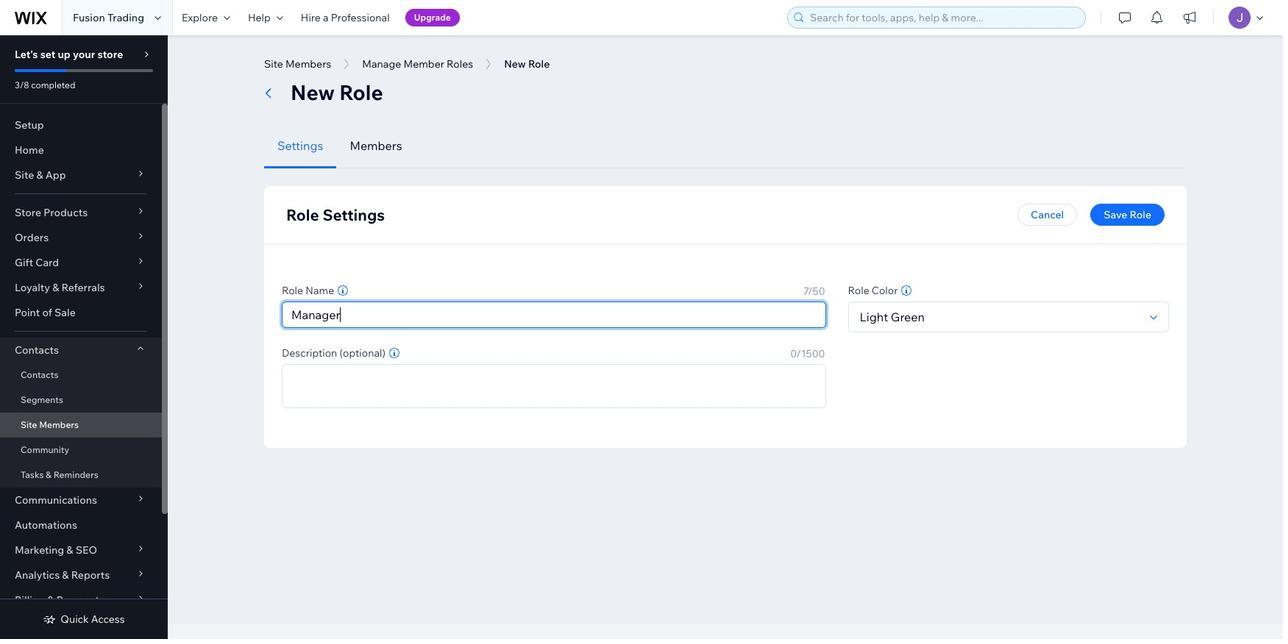 Task type: locate. For each thing, give the bounding box(es) containing it.
site down segments
[[21, 420, 37, 431]]

& right loyalty
[[52, 281, 59, 294]]

segments link
[[0, 388, 162, 413]]

0 horizontal spatial members
[[39, 420, 79, 431]]

point of sale
[[15, 306, 76, 319]]

quick
[[61, 613, 89, 626]]

1 vertical spatial /
[[797, 347, 802, 361]]

1 horizontal spatial site members
[[264, 57, 332, 71]]

site down home
[[15, 169, 34, 182]]

contacts for "contacts" dropdown button
[[15, 344, 59, 357]]

site inside site members link
[[21, 420, 37, 431]]

0 vertical spatial site
[[264, 57, 283, 71]]

& left the seo
[[66, 544, 73, 557]]

reminders
[[54, 470, 98, 481]]

site for site & app dropdown button
[[15, 169, 34, 182]]

members inside button
[[286, 57, 332, 71]]

0 vertical spatial contacts
[[15, 344, 59, 357]]

site inside the 'site members' button
[[264, 57, 283, 71]]

& for tasks
[[46, 470, 52, 481]]

upgrade
[[414, 12, 451, 23]]

tasks & reminders
[[21, 470, 98, 481]]

contacts up segments
[[21, 370, 58, 381]]

& left app
[[36, 169, 43, 182]]

tasks & reminders link
[[0, 463, 162, 488]]

site members for site members link
[[21, 420, 79, 431]]

contacts inside "link"
[[21, 370, 58, 381]]

sale
[[54, 306, 76, 319]]

1 horizontal spatial members
[[286, 57, 332, 71]]

site members inside sidebar element
[[21, 420, 79, 431]]

settings button
[[264, 124, 337, 169]]

0 vertical spatial site members
[[264, 57, 332, 71]]

0 vertical spatial /
[[808, 285, 813, 298]]

1500
[[802, 347, 826, 361]]

cancel button
[[1018, 204, 1078, 226]]

members
[[286, 57, 332, 71], [350, 138, 402, 153], [39, 420, 79, 431]]

store products button
[[0, 200, 162, 225]]

role down settings button
[[286, 205, 319, 225]]

site members inside button
[[264, 57, 332, 71]]

& for marketing
[[66, 544, 73, 557]]

& for analytics
[[62, 569, 69, 582]]

site inside site & app dropdown button
[[15, 169, 34, 182]]

settings down new
[[278, 138, 323, 153]]

0 vertical spatial settings
[[278, 138, 323, 153]]

roles
[[447, 57, 473, 71]]

& left reports
[[62, 569, 69, 582]]

role down manage
[[339, 80, 383, 105]]

1 vertical spatial site members
[[21, 420, 79, 431]]

let's set up your store
[[15, 48, 123, 61]]

role for name
[[282, 284, 303, 297]]

store
[[97, 48, 123, 61]]

site for the 'site members' button at the top left
[[264, 57, 283, 71]]

2 vertical spatial site
[[21, 420, 37, 431]]

of
[[42, 306, 52, 319]]

manage
[[362, 57, 401, 71]]

role inside save role "button"
[[1130, 208, 1152, 222]]

members inside button
[[350, 138, 402, 153]]

segments
[[21, 395, 63, 406]]

1 vertical spatial members
[[350, 138, 402, 153]]

your
[[73, 48, 95, 61]]

explore
[[182, 11, 218, 24]]

1 vertical spatial contacts
[[21, 370, 58, 381]]

& right tasks
[[46, 470, 52, 481]]

seo
[[76, 544, 97, 557]]

0 horizontal spatial site members
[[21, 420, 79, 431]]

Manager text field
[[283, 303, 826, 328]]

gift card
[[15, 256, 59, 269]]

2 vertical spatial members
[[39, 420, 79, 431]]

cancel
[[1031, 208, 1065, 222]]

quick access button
[[43, 613, 125, 626]]

fusion
[[73, 11, 105, 24]]

1 horizontal spatial /
[[808, 285, 813, 298]]

automations
[[15, 519, 77, 532]]

site members up new
[[264, 57, 332, 71]]

site members up community
[[21, 420, 79, 431]]

tab list containing settings
[[264, 124, 1187, 169]]

referrals
[[61, 281, 105, 294]]

role left 'name'
[[282, 284, 303, 297]]

contacts for 'contacts' "link"
[[21, 370, 58, 381]]

0 horizontal spatial /
[[797, 347, 802, 361]]

&
[[36, 169, 43, 182], [52, 281, 59, 294], [46, 470, 52, 481], [66, 544, 73, 557], [62, 569, 69, 582], [47, 594, 54, 607]]

orders button
[[0, 225, 162, 250]]

store
[[15, 206, 41, 219]]

a
[[323, 11, 329, 24]]

new
[[291, 80, 335, 105]]

& inside popup button
[[52, 281, 59, 294]]

up
[[58, 48, 71, 61]]

7
[[804, 285, 808, 298]]

site down 'help' 'button'
[[264, 57, 283, 71]]

role
[[339, 80, 383, 105], [286, 205, 319, 225], [1130, 208, 1152, 222], [282, 284, 303, 297], [848, 284, 870, 297]]

setup link
[[0, 113, 162, 138]]

save
[[1104, 208, 1128, 222]]

contacts down the point of sale
[[15, 344, 59, 357]]

role right save
[[1130, 208, 1152, 222]]

members inside sidebar element
[[39, 420, 79, 431]]

members up community
[[39, 420, 79, 431]]

None text field
[[283, 365, 826, 408]]

members down new role
[[350, 138, 402, 153]]

0 vertical spatial members
[[286, 57, 332, 71]]

role for settings
[[286, 205, 319, 225]]

manage member roles button
[[355, 53, 481, 75]]

tab list
[[264, 124, 1187, 169]]

members button
[[337, 124, 416, 169]]

store products
[[15, 206, 88, 219]]

home
[[15, 144, 44, 157]]

site members link
[[0, 413, 162, 438]]

None field
[[856, 303, 1144, 332]]

& for site
[[36, 169, 43, 182]]

save role
[[1104, 208, 1152, 222]]

/
[[808, 285, 813, 298], [797, 347, 802, 361]]

settings
[[278, 138, 323, 153], [323, 205, 385, 225]]

site members
[[264, 57, 332, 71], [21, 420, 79, 431]]

analytics & reports
[[15, 569, 110, 582]]

members up new
[[286, 57, 332, 71]]

settings down members button
[[323, 205, 385, 225]]

set
[[40, 48, 55, 61]]

save role button
[[1091, 204, 1165, 226]]

role left color
[[848, 284, 870, 297]]

communications
[[15, 494, 97, 507]]

contacts
[[15, 344, 59, 357], [21, 370, 58, 381]]

help button
[[239, 0, 292, 35]]

1 vertical spatial site
[[15, 169, 34, 182]]

contacts inside dropdown button
[[15, 344, 59, 357]]

& right billing at bottom left
[[47, 594, 54, 607]]

access
[[91, 613, 125, 626]]

new role
[[291, 80, 383, 105]]

2 horizontal spatial members
[[350, 138, 402, 153]]



Task type: describe. For each thing, give the bounding box(es) containing it.
community
[[21, 445, 69, 456]]

products
[[44, 206, 88, 219]]

contacts button
[[0, 338, 162, 363]]

member
[[404, 57, 445, 71]]

automations link
[[0, 513, 162, 538]]

contacts link
[[0, 363, 162, 388]]

orders
[[15, 231, 49, 244]]

0 / 1500
[[791, 347, 826, 361]]

point of sale link
[[0, 300, 162, 325]]

role name
[[282, 284, 334, 297]]

let's
[[15, 48, 38, 61]]

3/8
[[15, 80, 29, 91]]

analytics & reports button
[[0, 563, 162, 588]]

settings inside button
[[278, 138, 323, 153]]

loyalty & referrals button
[[0, 275, 162, 300]]

billing
[[15, 594, 45, 607]]

1 vertical spatial settings
[[323, 205, 385, 225]]

upgrade button
[[405, 9, 460, 27]]

(optional)
[[340, 347, 386, 360]]

Search for tools, apps, help & more... field
[[806, 7, 1081, 28]]

site members for the 'site members' button at the top left
[[264, 57, 332, 71]]

payments
[[56, 594, 104, 607]]

site & app
[[15, 169, 66, 182]]

professional
[[331, 11, 390, 24]]

trading
[[107, 11, 144, 24]]

loyalty & referrals
[[15, 281, 105, 294]]

help
[[248, 11, 271, 24]]

home link
[[0, 138, 162, 163]]

description
[[282, 347, 337, 360]]

/ for 7
[[808, 285, 813, 298]]

sidebar element
[[0, 35, 168, 640]]

hire a professional
[[301, 11, 390, 24]]

3/8 completed
[[15, 80, 75, 91]]

role color
[[848, 284, 898, 297]]

communications button
[[0, 488, 162, 513]]

reports
[[71, 569, 110, 582]]

marketing
[[15, 544, 64, 557]]

description (optional)
[[282, 347, 386, 360]]

site members button
[[257, 53, 339, 75]]

community link
[[0, 438, 162, 463]]

hire
[[301, 11, 321, 24]]

site for site members link
[[21, 420, 37, 431]]

analytics
[[15, 569, 60, 582]]

members for site members link
[[39, 420, 79, 431]]

role for color
[[848, 284, 870, 297]]

hire a professional link
[[292, 0, 399, 35]]

0
[[791, 347, 797, 361]]

fusion trading
[[73, 11, 144, 24]]

setup
[[15, 119, 44, 132]]

app
[[45, 169, 66, 182]]

quick access
[[61, 613, 125, 626]]

& for loyalty
[[52, 281, 59, 294]]

50
[[813, 285, 826, 298]]

manage member roles
[[362, 57, 473, 71]]

color
[[872, 284, 898, 297]]

billing & payments button
[[0, 588, 162, 613]]

marketing & seo
[[15, 544, 97, 557]]

completed
[[31, 80, 75, 91]]

gift
[[15, 256, 33, 269]]

point
[[15, 306, 40, 319]]

tasks
[[21, 470, 44, 481]]

7 / 50
[[804, 285, 826, 298]]

/ for 0
[[797, 347, 802, 361]]

members for the 'site members' button at the top left
[[286, 57, 332, 71]]

billing & payments
[[15, 594, 104, 607]]

role settings
[[286, 205, 385, 225]]

site & app button
[[0, 163, 162, 188]]

& for billing
[[47, 594, 54, 607]]

name
[[306, 284, 334, 297]]

gift card button
[[0, 250, 162, 275]]

loyalty
[[15, 281, 50, 294]]



Task type: vqa. For each thing, say whether or not it's contained in the screenshot.
general-section element
no



